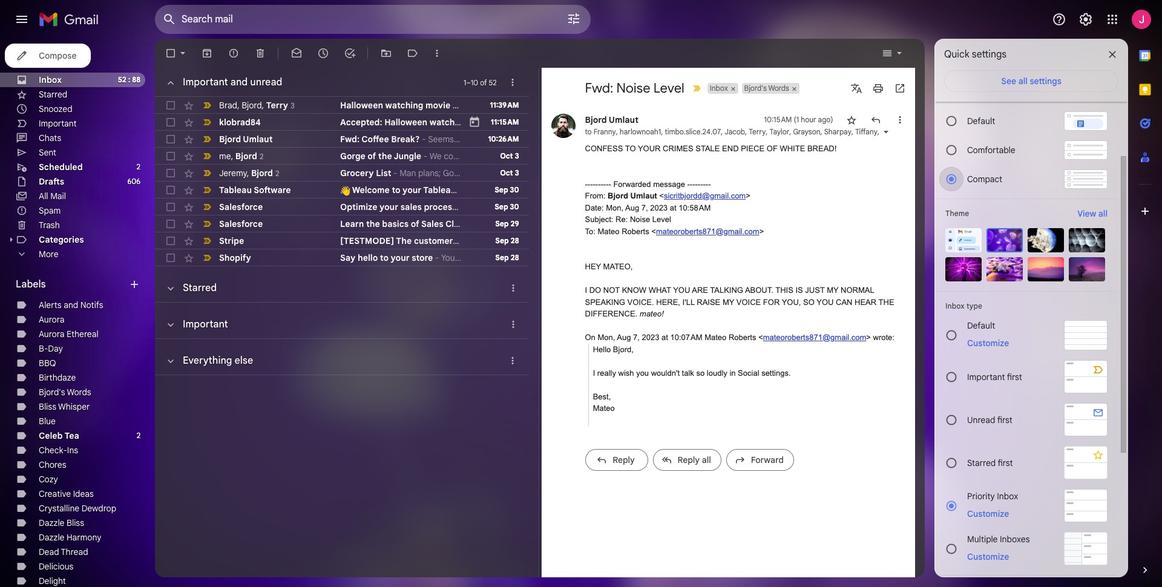 Task type: vqa. For each thing, say whether or not it's contained in the screenshot.
oct
yes



Task type: locate. For each thing, give the bounding box(es) containing it.
message
[[654, 180, 686, 189]]

1 vertical spatial inbox section options image
[[507, 282, 519, 294]]

day
[[48, 343, 63, 354]]

ideas
[[73, 489, 94, 500]]

1 vertical spatial terry
[[749, 127, 766, 136]]

hey mateo,
[[585, 262, 633, 271]]

2023
[[586, 117, 606, 128], [651, 203, 668, 212], [642, 333, 660, 342]]

0 vertical spatial fwd:
[[585, 80, 614, 96]]

fwd: inside row
[[340, 134, 360, 145]]

customize
[[968, 338, 1010, 349], [968, 508, 1010, 519], [968, 552, 1010, 562]]

1 vertical spatial bjord's words
[[39, 387, 91, 398]]

jungle
[[394, 151, 422, 162]]

salesforce
[[219, 202, 263, 213], [219, 219, 263, 230]]

this
[[776, 286, 794, 295]]

inbox section options image
[[507, 76, 519, 88], [507, 282, 519, 294], [507, 319, 519, 331]]

watching up break?
[[386, 100, 424, 111]]

1 vertical spatial of
[[368, 151, 376, 162]]

words for "bjord's words" button
[[769, 84, 790, 93]]

2 sep 30 from the top
[[495, 202, 519, 211]]

crystalline
[[39, 503, 79, 514]]

i left really
[[593, 369, 596, 378]]

1 horizontal spatial words
[[769, 84, 790, 93]]

dazzle down crystalline
[[39, 518, 64, 529]]

row down grocery at the top of the page
[[155, 182, 529, 199]]

0 horizontal spatial 52
[[118, 75, 126, 84]]

dead thread
[[39, 547, 88, 558]]

you up i'll
[[674, 286, 691, 295]]

archive image
[[201, 47, 213, 59]]

klobrad84
[[219, 117, 261, 128]]

all mail
[[39, 191, 66, 202]]

birthdaze
[[39, 373, 76, 383]]

1 28 from the top
[[511, 236, 519, 245]]

stripe
[[219, 236, 244, 247]]

dazzle
[[39, 518, 64, 529], [39, 532, 64, 543]]

0 vertical spatial starred
[[39, 89, 67, 100]]

words for bjord's words link
[[67, 387, 91, 398]]

and inside labels navigation
[[64, 300, 78, 311]]

1 horizontal spatial fwd:
[[585, 80, 614, 96]]

sep 28 down sep 29
[[496, 236, 519, 245]]

settings right quick in the top of the page
[[973, 48, 1007, 61]]

you right wish
[[637, 369, 649, 378]]

0 horizontal spatial watching
[[386, 100, 424, 111]]

7, inside ---------- forwarded message --------- from: bjord umlaut < sicritbjordd@gmail.com > date: mon, aug 7, 2023 at 10:58 am subject: re: noise level to: mateo roberts < mateoroberts871@gmail.com >
[[642, 203, 648, 212]]

starred
[[39, 89, 67, 100], [183, 282, 217, 294], [968, 458, 997, 469]]

all
[[39, 191, 48, 202]]

1 vertical spatial mateoroberts871@gmail.com link
[[764, 333, 867, 342]]

1 horizontal spatial starred
[[183, 282, 217, 294]]

52 inside important and unread tab panel
[[489, 78, 497, 87]]

2 vertical spatial >
[[867, 333, 872, 342]]

0 vertical spatial aurora
[[39, 314, 64, 325]]

bjord's words up bliss whisper link
[[39, 387, 91, 398]]

row up 👋 icon at the top of the page
[[155, 165, 529, 182]]

0 vertical spatial roberts
[[622, 227, 650, 236]]

first up unread first
[[1008, 372, 1023, 383]]

1 horizontal spatial >
[[760, 227, 765, 236]]

show more messages. image for starred
[[500, 282, 502, 294]]

row containing stripe
[[155, 233, 591, 250]]

dazzle harmony link
[[39, 532, 101, 543]]

sicritbjordd@gmail.com
[[664, 191, 746, 200]]

umlaut inside row
[[243, 134, 273, 145]]

movie
[[426, 100, 451, 111], [470, 117, 495, 128]]

1 vertical spatial customize button
[[961, 507, 1017, 521]]

umlaut up harlownoah1
[[609, 114, 639, 125]]

the
[[879, 298, 895, 307]]

bjord up 'tableau software'
[[251, 167, 273, 178]]

snooze image
[[317, 47, 330, 59]]

you for selected
[[460, 236, 475, 247]]

halloween up break?
[[385, 117, 428, 128]]

inbox section options image inside important and unread tab panel
[[507, 76, 519, 88]]

1 vertical spatial i
[[593, 369, 596, 378]]

halloween watching movie month! link
[[340, 99, 482, 111]]

is
[[796, 286, 804, 295]]

row up accepted:
[[155, 97, 529, 114]]

bjord umlaut up franny
[[585, 114, 639, 125]]

3 customize button from the top
[[961, 550, 1017, 564]]

of for basics
[[411, 219, 420, 230]]

6 row from the top
[[155, 182, 529, 199]]

(1
[[794, 115, 800, 124]]

1 row from the top
[[155, 97, 529, 114]]

for
[[764, 298, 780, 307]]

sep up sep 29
[[495, 202, 509, 211]]

about.
[[746, 286, 774, 295]]

row up grocery at the top of the page
[[155, 148, 529, 165]]

terry inside important and unread tab panel
[[266, 100, 288, 111]]

1 vertical spatial settings
[[1031, 76, 1062, 87]]

terry down "unread"
[[266, 100, 288, 111]]

inbox section options image for important
[[507, 319, 519, 331]]

2 vertical spatial 2023
[[642, 333, 660, 342]]

0 vertical spatial mateoroberts871@gmail.com
[[657, 227, 760, 236]]

of right 10
[[480, 78, 487, 87]]

0 vertical spatial you
[[460, 236, 475, 247]]

None checkbox
[[165, 133, 177, 145], [165, 150, 177, 162], [165, 252, 177, 264], [165, 133, 177, 145], [165, 150, 177, 162], [165, 252, 177, 264]]

4 row from the top
[[155, 148, 529, 165]]

aug inside ---------- forwarded message --------- from: bjord umlaut < sicritbjordd@gmail.com > date: mon, aug 7, 2023 at 10:58 am subject: re: noise level to: mateo roberts < mateoroberts871@gmail.com >
[[626, 203, 640, 212]]

bjord umlaut up me , bjord 2
[[219, 134, 273, 145]]

noise up 6pm
[[617, 80, 651, 96]]

best, mateo
[[593, 392, 615, 413]]

mateo
[[598, 227, 620, 236], [705, 333, 727, 342], [593, 404, 615, 413]]

1 show more messages. image from the top
[[500, 282, 502, 294]]

5 row from the top
[[155, 165, 529, 182]]

7, down forwarded
[[642, 203, 648, 212]]

trash link
[[39, 220, 60, 231]]

labels
[[16, 279, 46, 291]]

2023 right 31,
[[586, 117, 606, 128]]

0 horizontal spatial bjord umlaut
[[219, 134, 273, 145]]

1 horizontal spatial you
[[637, 369, 649, 378]]

1 horizontal spatial my
[[828, 286, 839, 295]]

bjord inside ---------- forwarded message --------- from: bjord umlaut < sicritbjordd@gmail.com > date: mon, aug 7, 2023 at 10:58 am subject: re: noise level to: mateo roberts < mateoroberts871@gmail.com >
[[608, 191, 629, 200]]

words up the whisper
[[67, 387, 91, 398]]

settings inside the quick settings element
[[973, 48, 1007, 61]]

labels heading
[[16, 279, 128, 291]]

oct 3
[[500, 151, 519, 161], [500, 168, 519, 177]]

important down archive image
[[183, 76, 228, 88]]

all inside button
[[1019, 76, 1028, 87]]

2 inbox section options image from the top
[[507, 282, 519, 294]]

mateoroberts871@gmail.com down 10:58 am
[[657, 227, 760, 236]]

bjord up me
[[219, 134, 241, 145]]

2 vertical spatial starred
[[968, 458, 997, 469]]

important inside tab panel
[[183, 76, 228, 88]]

of up grocery list - on the top
[[368, 151, 376, 162]]

0 vertical spatial your
[[403, 185, 422, 196]]

1 vertical spatial bjord's
[[39, 387, 65, 398]]

0 vertical spatial mon,
[[606, 203, 624, 212]]

roberts down i do not know what you are talking about. this is just my normal speaking voice. here, i'll raise my voice for you, so you can hear the difference.
[[729, 333, 757, 342]]

row up the hello
[[155, 233, 591, 250]]

sep for tableau software
[[495, 185, 509, 194]]

starred inside labels navigation
[[39, 89, 67, 100]]

aug up re:
[[626, 203, 640, 212]]

show more messages. image for important
[[500, 319, 502, 331]]

customize up important first
[[968, 338, 1010, 349]]

mon, up re:
[[606, 203, 624, 212]]

starred for starred first
[[968, 458, 997, 469]]

i for i really wish you wouldn't talk so loudly in social settings.
[[593, 369, 596, 378]]

jeremy
[[219, 167, 247, 178]]

mon, up hello
[[598, 333, 616, 342]]

support image
[[1053, 12, 1067, 27]]

umlaut down forwarded
[[631, 191, 658, 200]]

1 30 from the top
[[510, 185, 519, 194]]

1 vertical spatial aurora
[[39, 329, 64, 340]]

level up (cdt) at the right top
[[654, 80, 685, 96]]

to
[[585, 127, 592, 136], [392, 185, 401, 196], [501, 202, 509, 213], [380, 253, 389, 263]]

view all button
[[1071, 207, 1116, 221]]

b-
[[39, 343, 48, 354]]

aug up bjord,
[[617, 333, 631, 342]]

at left 10:58 am
[[670, 203, 677, 212]]

0 horizontal spatial at
[[662, 333, 669, 342]]

crystalline dewdrop link
[[39, 503, 116, 514]]

0 vertical spatial settings
[[973, 48, 1007, 61]]

0 vertical spatial 28
[[511, 236, 519, 245]]

terry up 'piece' at the right of page
[[749, 127, 766, 136]]

default up the comfortable
[[968, 116, 996, 127]]

0 horizontal spatial you
[[460, 236, 475, 247]]

0 vertical spatial sep 28
[[496, 236, 519, 245]]

fwd: up 5pm
[[585, 80, 614, 96]]

all for view
[[1099, 208, 1108, 219]]

1 customize from the top
[[968, 338, 1010, 349]]

sep down selected
[[496, 253, 509, 262]]

watching left calendar event icon
[[430, 117, 468, 128]]

2 show more messages. image from the top
[[500, 319, 502, 331]]

7, up bjord,
[[634, 333, 640, 342]]

and right "cash"
[[533, 202, 549, 213]]

the up [testmode]
[[366, 219, 380, 230]]

0 horizontal spatial 7,
[[634, 333, 640, 342]]

umlaut
[[609, 114, 639, 125], [243, 134, 273, 145], [631, 191, 658, 200]]

2 tableau from the left
[[424, 185, 456, 196]]

0 horizontal spatial words
[[67, 387, 91, 398]]

hello
[[593, 345, 611, 354]]

settings right see
[[1031, 76, 1062, 87]]

i for i do not know what you are talking about. this is just my normal speaking voice. here, i'll raise my voice for you, so you can hear the difference.
[[585, 286, 588, 295]]

at left 10:07 am
[[662, 333, 669, 342]]

aurora down aurora link
[[39, 329, 64, 340]]

inbox for inbox link
[[39, 75, 62, 85]]

salesforce down 'tableau software'
[[219, 202, 263, 213]]

advanced search options image
[[562, 7, 586, 31]]

inbox up starred link
[[39, 75, 62, 85]]

1 vertical spatial 2023
[[651, 203, 668, 212]]

0 horizontal spatial and
[[64, 300, 78, 311]]

1 vertical spatial all
[[1099, 208, 1108, 219]]

piece
[[741, 144, 765, 153]]

delight link
[[39, 576, 66, 587]]

see all settings
[[1002, 76, 1062, 87]]

bliss
[[39, 402, 56, 412], [67, 518, 84, 529]]

0 horizontal spatial fwd:
[[340, 134, 360, 145]]

forwarded
[[614, 180, 651, 189]]

1 vertical spatial your
[[380, 202, 399, 213]]

0 vertical spatial bjord's words
[[745, 84, 790, 93]]

important up unread first
[[968, 372, 1006, 383]]

1 horizontal spatial all
[[1099, 208, 1108, 219]]

3 inside brad , bjord , terry 3
[[291, 101, 295, 110]]

compose
[[39, 50, 77, 61]]

row containing brad
[[155, 97, 529, 114]]

harlownoah1
[[620, 127, 662, 136]]

you for wouldn't
[[637, 369, 649, 378]]

all inside 'button'
[[1099, 208, 1108, 219]]

taylor
[[770, 127, 790, 136]]

0 horizontal spatial all
[[1019, 76, 1028, 87]]

inbox section options image for important and unread
[[507, 76, 519, 88]]

i inside i do not know what you are talking about. this is just my normal speaking voice. here, i'll raise my voice for you, so you can hear the difference.
[[585, 286, 588, 295]]

aurora ethereal link
[[39, 329, 99, 340]]

2 horizontal spatial and
[[533, 202, 549, 213]]

sep 30
[[495, 185, 519, 194], [495, 202, 519, 211]]

bjord's words inside labels navigation
[[39, 387, 91, 398]]

2 row from the top
[[155, 114, 821, 131]]

row down 'welcome' at the top
[[155, 199, 582, 216]]

inbox inside labels navigation
[[39, 75, 62, 85]]

2 horizontal spatial <
[[759, 333, 764, 342]]

to right the hello
[[380, 253, 389, 263]]

mateoroberts871@gmail.com down so
[[764, 333, 867, 342]]

0 horizontal spatial <
[[652, 227, 657, 236]]

0 horizontal spatial tableau
[[219, 185, 252, 196]]

10:15 am (1 hour ago) cell
[[765, 114, 834, 126]]

you inside important and unread tab panel
[[460, 236, 475, 247]]

1 vertical spatial you
[[817, 298, 834, 307]]

0 vertical spatial the
[[378, 151, 392, 162]]

starred up "snoozed" link
[[39, 89, 67, 100]]

1 sep 30 from the top
[[495, 185, 519, 194]]

scheduled
[[39, 162, 83, 173]]

0 vertical spatial watching
[[386, 100, 424, 111]]

6pm
[[634, 117, 652, 128]]

from:
[[585, 191, 606, 200]]

important for important and unread
[[183, 76, 228, 88]]

bjord's words for bjord's words link
[[39, 387, 91, 398]]

1 horizontal spatial 52
[[489, 78, 497, 87]]

noise right re:
[[631, 215, 651, 224]]

mateo inside ---------- forwarded message --------- from: bjord umlaut < sicritbjordd@gmail.com > date: mon, aug 7, 2023 at 10:58 am subject: re: noise level to: mateo roberts < mateoroberts871@gmail.com >
[[598, 227, 620, 236]]

0 vertical spatial oct 3
[[500, 151, 519, 161]]

report spam image
[[228, 47, 240, 59]]

1 vertical spatial halloween
[[385, 117, 428, 128]]

noise inside ---------- forwarded message --------- from: bjord umlaut < sicritbjordd@gmail.com > date: mon, aug 7, 2023 at 10:58 am subject: re: noise level to: mateo roberts < mateoroberts871@gmail.com >
[[631, 215, 651, 224]]

learn the basics of sales cloud
[[340, 219, 470, 230]]

month! inside accepted: halloween watching movie month! @ tue oct 31, 2023 5pm - 6pm (cdt) (james.peterson1902@gmail.com) link
[[497, 117, 526, 128]]

multiple inboxes
[[968, 534, 1031, 545]]

not starred image
[[846, 114, 858, 126]]

3 inbox section options image from the top
[[507, 319, 519, 331]]

30
[[510, 185, 519, 194], [510, 202, 519, 211]]

Search mail text field
[[182, 13, 533, 25]]

3 row from the top
[[155, 131, 529, 148]]

None checkbox
[[165, 47, 177, 59], [165, 99, 177, 111], [165, 116, 177, 128], [165, 167, 177, 179], [165, 184, 177, 196], [165, 201, 177, 213], [165, 218, 177, 230], [165, 235, 177, 247], [165, 47, 177, 59], [165, 99, 177, 111], [165, 116, 177, 128], [165, 167, 177, 179], [165, 184, 177, 196], [165, 201, 177, 213], [165, 218, 177, 230], [165, 235, 177, 247]]

inbox inside inbox "button"
[[710, 84, 728, 93]]

starred up important dropdown button
[[183, 282, 217, 294]]

mon,
[[606, 203, 624, 212], [598, 333, 616, 342]]

list
[[376, 168, 392, 179]]

starred inside dropdown button
[[183, 282, 217, 294]]

1 dazzle from the top
[[39, 518, 64, 529]]

tab list
[[1129, 39, 1163, 544]]

3 down 10:26 am
[[515, 151, 519, 161]]

bliss up blue link
[[39, 402, 56, 412]]

everything
[[183, 355, 232, 367]]

my up can
[[828, 286, 839, 295]]

important inside labels navigation
[[39, 118, 77, 129]]

fwd: noise level main content
[[155, 39, 1163, 578]]

bjord's words inside button
[[745, 84, 790, 93]]

important link
[[39, 118, 77, 129]]

and for unread
[[231, 76, 248, 88]]

mateoroberts871@gmail.com link down so
[[764, 333, 867, 342]]

first for unread first
[[998, 415, 1013, 426]]

2023 down message
[[651, 203, 668, 212]]

0 vertical spatial 3
[[291, 101, 295, 110]]

bjord's up (james.peterson1902@gmail.com)
[[745, 84, 767, 93]]

aurora down alerts
[[39, 314, 64, 325]]

tableau up process
[[424, 185, 456, 196]]

1 aurora from the top
[[39, 314, 64, 325]]

0 horizontal spatial bliss
[[39, 402, 56, 412]]

28 down 29
[[511, 236, 519, 245]]

0 vertical spatial salesforce
[[219, 202, 263, 213]]

level down message
[[653, 215, 672, 224]]

all right "view"
[[1099, 208, 1108, 219]]

0 horizontal spatial you
[[674, 286, 691, 295]]

tue
[[538, 117, 553, 128]]

28 down have
[[511, 253, 519, 262]]

loudly
[[707, 369, 728, 378]]

2 28 from the top
[[511, 253, 519, 262]]

b-day
[[39, 343, 63, 354]]

10 row from the top
[[155, 250, 529, 267]]

bliss down crystalline dewdrop link
[[67, 518, 84, 529]]

1 horizontal spatial bjord's
[[745, 84, 767, 93]]

inbox link
[[39, 75, 62, 85]]

1 vertical spatial you
[[637, 369, 649, 378]]

1 inbox section options image from the top
[[507, 76, 519, 88]]

month! up calendar event icon
[[453, 100, 482, 111]]

0 vertical spatial bjord umlaut
[[585, 114, 639, 125]]

0 vertical spatial mateo
[[598, 227, 620, 236]]

0 horizontal spatial mateoroberts871@gmail.com
[[657, 227, 760, 236]]

mon, inside ---------- forwarded message --------- from: bjord umlaut < sicritbjordd@gmail.com > date: mon, aug 7, 2023 at 10:58 am subject: re: noise level to: mateo roberts < mateoroberts871@gmail.com >
[[606, 203, 624, 212]]

1 vertical spatial oct 3
[[500, 168, 519, 177]]

1 vertical spatial umlaut
[[243, 134, 273, 145]]

settings
[[973, 48, 1007, 61], [1031, 76, 1062, 87]]

to right lead
[[501, 202, 509, 213]]

words inside button
[[769, 84, 790, 93]]

1 vertical spatial dazzle
[[39, 532, 64, 543]]

bjord's inside button
[[745, 84, 767, 93]]

> left wrote:
[[867, 333, 872, 342]]

9 row from the top
[[155, 233, 591, 250]]

important for important first
[[968, 372, 1006, 383]]

cash
[[511, 202, 531, 213]]

learn
[[340, 219, 364, 230]]

everything else
[[183, 355, 253, 367]]

1 vertical spatial >
[[760, 227, 765, 236]]

row containing me
[[155, 148, 529, 165]]

mateoroberts871@gmail.com link down 10:58 am
[[657, 227, 760, 236]]

view
[[1078, 208, 1097, 219]]

your up basics
[[380, 202, 399, 213]]

2 vertical spatial and
[[64, 300, 78, 311]]

1 vertical spatial first
[[998, 415, 1013, 426]]

2 customize button from the top
[[961, 507, 1017, 521]]

salesforce up stripe
[[219, 219, 263, 230]]

you
[[674, 286, 691, 295], [817, 298, 834, 307]]

search mail image
[[159, 8, 181, 30]]

to inside 'link'
[[501, 202, 509, 213]]

words inside labels navigation
[[67, 387, 91, 398]]

1 vertical spatial words
[[67, 387, 91, 398]]

1 horizontal spatial settings
[[1031, 76, 1062, 87]]

fwd: for fwd: coffee break? -
[[340, 134, 360, 145]]

0 horizontal spatial bjord's words
[[39, 387, 91, 398]]

2 aurora from the top
[[39, 329, 64, 340]]

alerts
[[39, 300, 62, 311]]

0 vertical spatial inbox section options image
[[507, 76, 519, 88]]

dazzle up "dead"
[[39, 532, 64, 543]]

selected
[[477, 236, 513, 247]]

bjord's inside labels navigation
[[39, 387, 65, 398]]

sep 29
[[496, 219, 519, 228]]

show more messages. image
[[500, 282, 502, 294], [500, 319, 502, 331]]

default down the type
[[968, 320, 996, 331]]

1 vertical spatial 3
[[515, 151, 519, 161]]

bbq link
[[39, 358, 56, 369]]

row containing tableau software
[[155, 182, 529, 199]]

1 vertical spatial show more messages. image
[[500, 319, 502, 331]]

add to tasks image
[[344, 47, 356, 59]]

> down 'piece' at the right of page
[[746, 191, 751, 200]]

3 customize from the top
[[968, 552, 1010, 562]]

2 dazzle from the top
[[39, 532, 64, 543]]

mark as read image
[[291, 47, 303, 59]]

None search field
[[155, 5, 591, 34]]

row
[[155, 97, 529, 114], [155, 114, 821, 131], [155, 131, 529, 148], [155, 148, 529, 165], [155, 165, 529, 182], [155, 182, 529, 199], [155, 199, 582, 216], [155, 216, 529, 233], [155, 233, 591, 250], [155, 250, 529, 267]]

0 horizontal spatial roberts
[[622, 227, 650, 236]]

dazzle for dazzle harmony
[[39, 532, 64, 543]]

mateo down subject:
[[598, 227, 620, 236]]

customize down "priority inbox"
[[968, 508, 1010, 519]]

hello
[[358, 253, 378, 263]]

sep 30 up sep 29
[[495, 202, 519, 211]]

dazzle bliss
[[39, 518, 84, 529]]

0 vertical spatial you
[[674, 286, 691, 295]]

show more messages. image down selected
[[500, 282, 502, 294]]

sep 30 up "cash"
[[495, 185, 519, 194]]

2 oct 3 from the top
[[500, 168, 519, 177]]

52 inside labels navigation
[[118, 75, 126, 84]]

1 horizontal spatial bjord's words
[[745, 84, 790, 93]]

inbox section options image down have
[[507, 282, 519, 294]]

thread
[[61, 547, 88, 558]]

1 horizontal spatial <
[[660, 191, 664, 200]]

tea
[[64, 431, 79, 442]]

0 vertical spatial customize
[[968, 338, 1010, 349]]

0 vertical spatial terry
[[266, 100, 288, 111]]

and for notifs
[[64, 300, 78, 311]]

0 vertical spatial <
[[660, 191, 664, 200]]

2023 inside row
[[586, 117, 606, 128]]

sep down sep 29
[[496, 236, 509, 245]]

inbox up to franny , harlownoah1 , timbo.slice.24.07 , jacob , terry , taylor , grayson , sharpay , tiffany ,
[[710, 84, 728, 93]]

1 customize button from the top
[[961, 336, 1017, 351]]

and inside dropdown button
[[231, 76, 248, 88]]

customize for multiple inboxes
[[968, 552, 1010, 562]]

roberts down re:
[[622, 227, 650, 236]]

1 vertical spatial customize
[[968, 508, 1010, 519]]

1 vertical spatial noise
[[631, 215, 651, 224]]

you down just
[[817, 298, 834, 307]]

30 up 29
[[510, 202, 519, 211]]

2 customize from the top
[[968, 508, 1010, 519]]

3 down mark as read icon
[[291, 101, 295, 110]]

i
[[585, 286, 588, 295], [593, 369, 596, 378]]

fwd: for fwd: noise level
[[585, 80, 614, 96]]

bjord's words up 10:15 am
[[745, 84, 790, 93]]

starred link
[[39, 89, 67, 100]]

mateo right 10:07 am
[[705, 333, 727, 342]]

optimize your sales process from lead to cash and beyond link
[[340, 201, 582, 213]]

31,
[[573, 117, 583, 128]]

accepted: halloween watching movie month! @ tue oct 31, 2023 5pm - 6pm (cdt) (james.peterson1902@gmail.com)
[[340, 117, 821, 128]]

1 horizontal spatial bliss
[[67, 518, 84, 529]]



Task type: describe. For each thing, give the bounding box(es) containing it.
1 horizontal spatial roberts
[[729, 333, 757, 342]]

settings inside see all settings button
[[1031, 76, 1062, 87]]

what
[[649, 286, 672, 295]]

check-
[[39, 445, 67, 456]]

month! inside halloween watching movie month! link
[[453, 100, 482, 111]]

sep for shopify
[[496, 253, 509, 262]]

1 horizontal spatial mateoroberts871@gmail.com
[[764, 333, 867, 342]]

categories link
[[39, 234, 84, 245]]

[testmode] the customers you selected have been deleted
[[340, 236, 591, 247]]

more image
[[431, 47, 443, 59]]

else
[[235, 355, 253, 367]]

important button
[[159, 313, 233, 337]]

0 vertical spatial movie
[[426, 100, 451, 111]]

brad , bjord , terry 3
[[219, 100, 295, 111]]

0 vertical spatial noise
[[617, 80, 651, 96]]

here,
[[657, 298, 681, 307]]

2 salesforce from the top
[[219, 219, 263, 230]]

so
[[804, 298, 815, 307]]

0 horizontal spatial >
[[746, 191, 751, 200]]

aurora for aurora link
[[39, 314, 64, 325]]

show more messages. image
[[500, 355, 502, 367]]

grocery
[[340, 168, 374, 179]]

52 : 88
[[118, 75, 141, 84]]

me
[[219, 151, 231, 161]]

settings.
[[762, 369, 791, 378]]

1 tableau from the left
[[219, 185, 252, 196]]

1 vertical spatial <
[[652, 227, 657, 236]]

row containing klobrad84
[[155, 114, 821, 131]]

difference.
[[585, 310, 638, 319]]

👋 image
[[340, 186, 351, 196]]

best,
[[593, 392, 611, 401]]

1 vertical spatial at
[[662, 333, 669, 342]]

creative ideas link
[[39, 489, 94, 500]]

0 vertical spatial oct
[[555, 117, 570, 128]]

of for 10
[[480, 78, 487, 87]]

1 horizontal spatial you
[[817, 298, 834, 307]]

bjord umlaut inside important and unread tab panel
[[219, 134, 273, 145]]

1 horizontal spatial bjord umlaut
[[585, 114, 639, 125]]

10:58 am
[[679, 203, 711, 212]]

know
[[622, 286, 647, 295]]

important and unread tab panel
[[155, 68, 821, 267]]

gmail image
[[39, 7, 105, 31]]

bbq
[[39, 358, 56, 369]]

more button
[[0, 247, 145, 262]]

1 horizontal spatial movie
[[470, 117, 495, 128]]

settings image
[[1079, 12, 1094, 27]]

Not starred checkbox
[[846, 114, 858, 126]]

2 sep 28 from the top
[[496, 253, 519, 262]]

8 row from the top
[[155, 216, 529, 233]]

to right 'welcome' at the top
[[392, 185, 401, 196]]

bjord's words for "bjord's words" button
[[745, 84, 790, 93]]

confess to your crimes stale end piece of white bread!
[[585, 144, 837, 153]]

1 vertical spatial 7,
[[634, 333, 640, 342]]

can
[[836, 298, 853, 307]]

0 vertical spatial my
[[828, 286, 839, 295]]

i do not know what you are talking about. this is just my normal speaking voice. here, i'll raise my voice for you, so you can hear the difference.
[[585, 286, 895, 319]]

check-ins
[[39, 445, 78, 456]]

sent
[[39, 147, 56, 158]]

do
[[590, 286, 602, 295]]

inbox section options image for starred
[[507, 282, 519, 294]]

2 vertical spatial <
[[759, 333, 764, 342]]

2 vertical spatial 3
[[515, 168, 519, 177]]

your inside 'link'
[[380, 202, 399, 213]]

unread first
[[968, 415, 1013, 426]]

customize button for default
[[961, 336, 1017, 351]]

10:07 am
[[671, 333, 703, 342]]

store
[[412, 253, 433, 263]]

sicritbjordd@gmail.com link
[[664, 191, 746, 200]]

view all
[[1078, 208, 1108, 219]]

the
[[396, 236, 412, 247]]

customize for priority inbox
[[968, 508, 1010, 519]]

bjord's for "bjord's words" button
[[745, 84, 767, 93]]

to franny , harlownoah1 , timbo.slice.24.07 , jacob , terry , taylor , grayson , sharpay , tiffany ,
[[585, 127, 882, 136]]

snoozed link
[[39, 104, 72, 114]]

theme element
[[946, 208, 970, 220]]

2 default from the top
[[968, 320, 996, 331]]

toggle split pane mode image
[[882, 47, 894, 59]]

1 vertical spatial oct
[[500, 151, 513, 161]]

1 salesforce from the top
[[219, 202, 263, 213]]

@
[[528, 117, 536, 128]]

to right 31,
[[585, 127, 592, 136]]

notifs
[[80, 300, 103, 311]]

important up everything
[[183, 319, 228, 331]]

ethereal
[[67, 329, 99, 340]]

say
[[340, 253, 356, 263]]

ago)
[[819, 115, 834, 124]]

and inside 'link'
[[533, 202, 549, 213]]

bjord up franny
[[585, 114, 607, 125]]

roberts inside ---------- forwarded message --------- from: bjord umlaut < sicritbjordd@gmail.com > date: mon, aug 7, 2023 at 10:58 am subject: re: noise level to: mateo roberts < mateoroberts871@gmail.com >
[[622, 227, 650, 236]]

7 row from the top
[[155, 199, 582, 216]]

row containing jeremy
[[155, 165, 529, 182]]

delete image
[[254, 47, 267, 59]]

1 horizontal spatial mateoroberts871@gmail.com link
[[764, 333, 867, 342]]

your
[[638, 144, 661, 153]]

important and unread
[[183, 76, 282, 88]]

accepted:
[[340, 117, 383, 128]]

inbox type element
[[946, 302, 1108, 311]]

blue
[[39, 416, 56, 427]]

i'll
[[683, 298, 695, 307]]

1 vertical spatial mateo
[[705, 333, 727, 342]]

been
[[537, 236, 558, 247]]

delicious
[[39, 561, 74, 572]]

drafts link
[[39, 176, 64, 187]]

optimize your sales process from lead to cash and beyond
[[340, 202, 582, 213]]

customize button for multiple inboxes
[[961, 550, 1017, 564]]

dazzle for dazzle bliss
[[39, 518, 64, 529]]

celeb tea
[[39, 431, 79, 442]]

row containing bjord umlaut
[[155, 131, 529, 148]]

bjord up jeremy , bjord 2
[[236, 151, 257, 161]]

1 horizontal spatial watching
[[430, 117, 468, 128]]

inbox right priority
[[998, 491, 1019, 502]]

customize button for priority inbox
[[961, 507, 1017, 521]]

tableau inside welcome to your tableau trial! link
[[424, 185, 456, 196]]

creative ideas
[[39, 489, 94, 500]]

sep for salesforce
[[496, 219, 509, 228]]

1 horizontal spatial halloween
[[385, 117, 428, 128]]

2023 inside ---------- forwarded message --------- from: bjord umlaut < sicritbjordd@gmail.com > date: mon, aug 7, 2023 at 10:58 am subject: re: noise level to: mateo roberts < mateoroberts871@gmail.com >
[[651, 203, 668, 212]]

first for important first
[[1008, 372, 1023, 383]]

tableau software
[[219, 185, 291, 196]]

cozy link
[[39, 474, 58, 485]]

0 vertical spatial umlaut
[[609, 114, 639, 125]]

chats link
[[39, 133, 61, 144]]

at inside ---------- forwarded message --------- from: bjord umlaut < sicritbjordd@gmail.com > date: mon, aug 7, 2023 at 10:58 am subject: re: noise level to: mateo roberts < mateoroberts871@gmail.com >
[[670, 203, 677, 212]]

wouldn't
[[652, 369, 680, 378]]

gorge
[[340, 151, 366, 162]]

move to image
[[380, 47, 393, 59]]

inbox section options image
[[507, 355, 519, 367]]

[testmode]
[[340, 236, 394, 247]]

voice.
[[628, 298, 655, 307]]

1 sep 28 from the top
[[496, 236, 519, 245]]

1 horizontal spatial terry
[[749, 127, 766, 136]]

customize for default
[[968, 338, 1010, 349]]

priority
[[968, 491, 996, 502]]

bjord up 'klobrad84' at the top left
[[242, 100, 262, 111]]

celeb tea link
[[39, 431, 79, 442]]

1 vertical spatial aug
[[617, 333, 631, 342]]

2 inside me , bjord 2
[[260, 152, 264, 161]]

confess
[[585, 144, 623, 153]]

trash
[[39, 220, 60, 231]]

hear
[[855, 298, 877, 307]]

inbox for inbox "button"
[[710, 84, 728, 93]]

0 vertical spatial mateoroberts871@gmail.com link
[[657, 227, 760, 236]]

wrote:
[[874, 333, 895, 342]]

sent link
[[39, 147, 56, 158]]

all for see
[[1019, 76, 1028, 87]]

0 vertical spatial level
[[654, 80, 685, 96]]

labels navigation
[[0, 39, 155, 588]]

2 inside jeremy , bjord 2
[[276, 169, 279, 178]]

0 horizontal spatial halloween
[[340, 100, 383, 111]]

1 vertical spatial mon,
[[598, 333, 616, 342]]

bjord's for bjord's words link
[[39, 387, 65, 398]]

type
[[967, 302, 983, 311]]

see
[[1002, 76, 1017, 87]]

0 horizontal spatial my
[[723, 298, 735, 307]]

mateoroberts871@gmail.com inside ---------- forwarded message --------- from: bjord umlaut < sicritbjordd@gmail.com > date: mon, aug 7, 2023 at 10:58 am subject: re: noise level to: mateo roberts < mateoroberts871@gmail.com >
[[657, 227, 760, 236]]

to:
[[585, 227, 596, 236]]

1 – 10 of 52
[[464, 78, 497, 87]]

calendar event image
[[469, 116, 481, 128]]

trial!
[[458, 185, 478, 196]]

level inside ---------- forwarded message --------- from: bjord umlaut < sicritbjordd@gmail.com > date: mon, aug 7, 2023 at 10:58 am subject: re: noise level to: mateo roberts < mateoroberts871@gmail.com >
[[653, 215, 672, 224]]

stale
[[696, 144, 720, 153]]

fwd: coffee break? -
[[340, 134, 428, 145]]

crystalline dewdrop
[[39, 503, 116, 514]]

1 default from the top
[[968, 116, 996, 127]]

crimes
[[663, 144, 694, 153]]

chores
[[39, 460, 66, 471]]

quick settings element
[[945, 48, 1007, 70]]

2 30 from the top
[[510, 202, 519, 211]]

deleted
[[560, 236, 591, 247]]

hello bjord,
[[593, 345, 634, 354]]

customers
[[414, 236, 458, 247]]

multiple
[[968, 534, 999, 545]]

2 vertical spatial your
[[391, 253, 410, 263]]

important for important link on the top left
[[39, 118, 77, 129]]

1 vertical spatial the
[[366, 219, 380, 230]]

inbox for inbox type
[[946, 302, 965, 311]]

starred for starred link
[[39, 89, 67, 100]]

main menu image
[[15, 12, 29, 27]]

jeremy , bjord 2
[[219, 167, 279, 178]]

2 vertical spatial mateo
[[593, 404, 615, 413]]

first for starred first
[[999, 458, 1014, 469]]

labels image
[[407, 47, 419, 59]]

2 vertical spatial oct
[[500, 168, 513, 177]]

inbox button
[[708, 83, 730, 94]]

show details image
[[883, 128, 890, 136]]

row containing shopify
[[155, 250, 529, 267]]

umlaut inside ---------- forwarded message --------- from: bjord umlaut < sicritbjordd@gmail.com > date: mon, aug 7, 2023 at 10:58 am subject: re: noise level to: mateo roberts < mateoroberts871@gmail.com >
[[631, 191, 658, 200]]

brad
[[219, 100, 237, 111]]

talking
[[711, 286, 744, 295]]

aurora for aurora ethereal
[[39, 329, 64, 340]]

1 oct 3 from the top
[[500, 151, 519, 161]]



